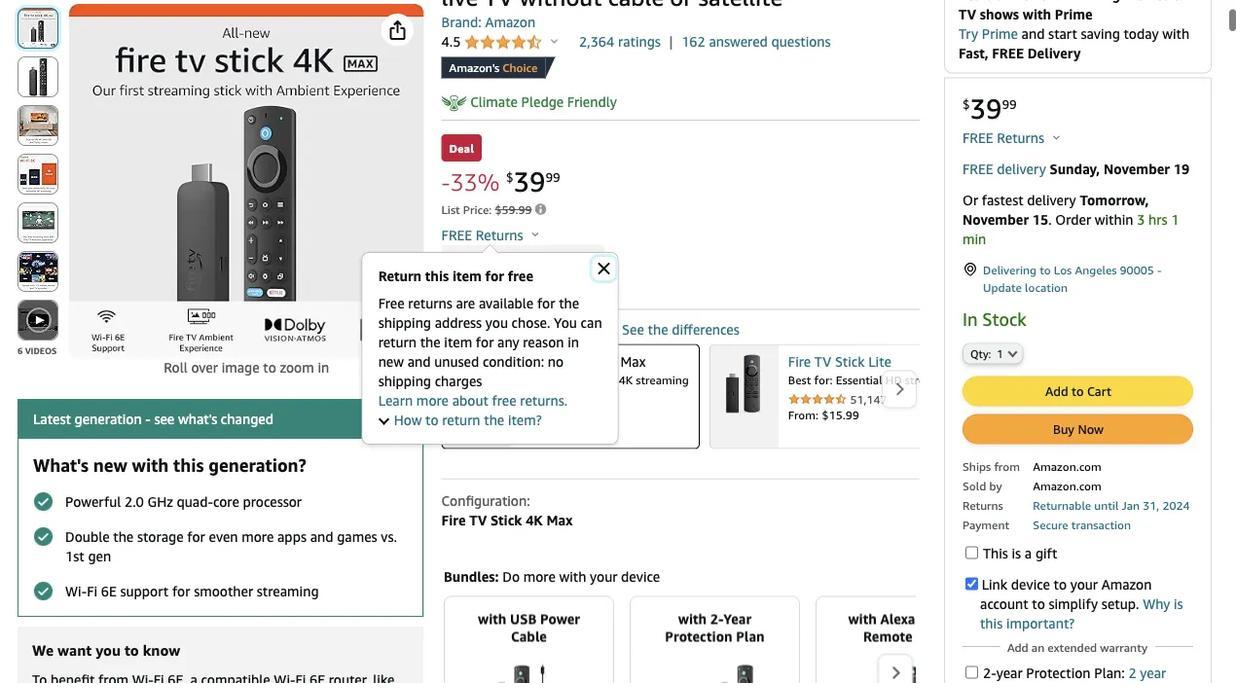 Task type: locate. For each thing, give the bounding box(es) containing it.
 image left double
[[33, 527, 54, 547]]

0 horizontal spatial in
[[585, 254, 596, 270]]

the down learn more about free returns. link
[[484, 412, 504, 428]]

max up the bundles: do more with your device
[[546, 512, 573, 528]]

2 vertical spatial this
[[980, 615, 1003, 631]]

in inside free returns are available for the shipping address you chose. you can return the item for any reason in new and unused condition: no shipping charges learn more about free returns.
[[568, 334, 579, 350]]

item inside free returns are available for the shipping address you chose. you can return the item for any reason in new and unused condition: no shipping charges learn more about free returns.
[[444, 334, 472, 350]]

for left even
[[187, 529, 205, 545]]

to inside delivering to los angeles 90005 - update location
[[1040, 263, 1051, 276]]

1 horizontal spatial amazon
[[1102, 576, 1152, 592]]

1 horizontal spatial for:
[[814, 373, 833, 387]]

tv inside fire tv stick 4k max best for: powerful 4k streaming
[[547, 354, 564, 370]]

from
[[994, 459, 1020, 473]]

to right how
[[425, 412, 439, 428]]

amazon.com for amazon.com returns
[[1033, 479, 1102, 492]]

free returns up free delivery link
[[963, 130, 1048, 146]]

- inside delivering to los angeles 90005 - update location
[[1157, 263, 1162, 276]]

stick right the no
[[567, 354, 597, 370]]

free up the available on the top
[[508, 268, 533, 284]]

1 vertical spatial return
[[442, 412, 480, 428]]

amazon up the 4.5 button
[[485, 14, 535, 30]]

returns inside amazon.com returns
[[963, 498, 1003, 512]]

2 horizontal spatial -
[[1157, 263, 1162, 276]]

best
[[520, 373, 543, 387], [788, 373, 811, 387]]

return down the about
[[442, 412, 480, 428]]

account
[[980, 595, 1028, 612]]

reason
[[523, 334, 564, 350]]

fire inside fire tv stick 4k max best for: powerful 4k streaming
[[520, 354, 543, 370]]

1 horizontal spatial $
[[963, 96, 970, 112]]

stick inside configuration: fire tv stick 4k max
[[490, 512, 522, 528]]

4k down see
[[619, 373, 633, 387]]

1 vertical spatial free returns button
[[441, 225, 539, 245]]

more
[[416, 393, 449, 409], [242, 529, 274, 545], [523, 568, 556, 584]]

 image left the wi-
[[33, 581, 54, 602]]

you inside free returns are available for the shipping address you chose. you can return the item for any reason in new and unused condition: no shipping charges learn more about free returns.
[[486, 315, 508, 331]]

delivery
[[997, 161, 1046, 177], [1027, 192, 1076, 208]]

stick for lite
[[835, 354, 865, 370]]

- left see
[[145, 411, 151, 427]]

year right 2
[[1140, 665, 1166, 681]]

streaming right the hd
[[905, 373, 958, 387]]

free returns down list price: $59.99
[[441, 227, 527, 243]]

why is this important? link
[[980, 595, 1183, 631]]

stick inside fire tv stick 4k max best for: powerful 4k streaming
[[567, 354, 597, 370]]

1 from: from the left
[[520, 408, 551, 422]]

1
[[1171, 212, 1179, 228], [997, 347, 1003, 360]]

in down you
[[568, 334, 579, 350]]

this inside why is this important?
[[980, 615, 1003, 631]]

2 product image image from the left
[[676, 664, 754, 683]]

add for add an extended warranty
[[1007, 641, 1029, 654]]

0 horizontal spatial powerful
[[65, 494, 121, 510]]

amazon.com up returnable
[[1033, 479, 1102, 492]]

2 horizontal spatial this
[[980, 615, 1003, 631]]

for: inside fire tv stick lite best for: essential hd streaming
[[814, 373, 833, 387]]

why is this important?
[[980, 595, 1183, 631]]

free returns button up free delivery link
[[963, 128, 1060, 148]]

is inside why is this important?
[[1174, 595, 1183, 612]]

see
[[154, 411, 174, 427]]

$39.99
[[554, 408, 591, 422]]

new up the 2.0
[[93, 455, 127, 475]]

 image for wi-
[[33, 581, 54, 602]]

2 from: from the left
[[788, 408, 819, 422]]

0 vertical spatial list
[[441, 344, 1236, 449]]

fi
[[87, 584, 97, 600]]

2024
[[1163, 498, 1190, 512]]

returns up payment
[[963, 498, 1003, 512]]

popover image
[[1053, 135, 1060, 139], [532, 232, 539, 236]]

1 horizontal spatial 99
[[1002, 96, 1017, 112]]

to up location
[[1040, 263, 1051, 276]]

-
[[441, 168, 450, 196], [1157, 263, 1162, 276], [145, 411, 151, 427]]

6e
[[101, 584, 117, 600]]

2 best from the left
[[788, 373, 811, 387]]

31,
[[1143, 498, 1160, 512]]

0 horizontal spatial return
[[378, 334, 417, 350]]

fire tv streaming devices
[[441, 321, 609, 337]]

2-
[[710, 611, 723, 627], [983, 665, 996, 681]]

1 vertical spatial more
[[242, 529, 274, 545]]

add left an
[[1007, 641, 1029, 654]]

is right why
[[1174, 595, 1183, 612]]

2 amazon.com from the top
[[1033, 479, 1102, 492]]

november up tomorrow,
[[1104, 161, 1170, 177]]

33%
[[450, 168, 500, 196]]

for: inside fire tv stick 4k max best for: powerful 4k streaming
[[546, 373, 565, 387]]

amazon.com inside amazon.com sold by
[[1033, 459, 1102, 473]]

1 vertical spatial and
[[408, 354, 431, 370]]

shipping up learn
[[378, 373, 431, 389]]

amazon up 'setup.'
[[1102, 576, 1152, 592]]

1 amazon.com from the top
[[1033, 459, 1102, 473]]

do
[[502, 568, 520, 584]]

with up ghz
[[132, 455, 169, 475]]

1 horizontal spatial 1
[[1171, 212, 1179, 228]]

from: left the $15.99
[[788, 408, 819, 422]]

for
[[485, 268, 504, 284], [537, 295, 555, 311], [476, 334, 494, 350], [187, 529, 205, 545], [172, 584, 190, 600]]

fire tv stick 4k max best for: powerful 4k streaming
[[520, 354, 689, 387]]

secure transaction
[[1033, 518, 1131, 531]]

 image
[[33, 492, 54, 512], [33, 527, 54, 547], [33, 581, 54, 602]]

0 horizontal spatial from:
[[520, 408, 551, 422]]

add for add to cart
[[1045, 383, 1068, 398]]

99 inside -33% $ 39 99
[[546, 170, 560, 185]]

1 horizontal spatial stick
[[567, 354, 597, 370]]

2 vertical spatial -
[[145, 411, 151, 427]]

1 horizontal spatial max
[[621, 354, 646, 370]]

sold
[[963, 479, 986, 492]]

19
[[1174, 161, 1190, 177]]

0 vertical spatial amazon.com
[[1033, 459, 1102, 473]]

chose.
[[512, 315, 550, 331]]

new inside free returns are available for the shipping address you chose. you can return the item for any reason in new and unused condition: no shipping charges learn more about free returns.
[[378, 354, 404, 370]]

max down see
[[621, 354, 646, 370]]

tv inside fire tv stick lite best for: essential hd streaming
[[815, 354, 831, 370]]

powerful up double
[[65, 494, 121, 510]]

2  image from the top
[[33, 527, 54, 547]]

1 vertical spatial returns
[[476, 227, 523, 243]]

2 horizontal spatial 4k
[[619, 373, 633, 387]]

your right do
[[590, 568, 618, 584]]

1 vertical spatial 99
[[546, 170, 560, 185]]

1 vertical spatial 2-
[[983, 665, 996, 681]]

you
[[486, 315, 508, 331], [96, 642, 121, 660]]

0 horizontal spatial 39
[[514, 165, 546, 198]]

2 vertical spatial more
[[523, 568, 556, 584]]

try prime link
[[959, 25, 1018, 41]]

1 vertical spatial list
[[444, 596, 1236, 683]]

item down address
[[444, 334, 472, 350]]

1 vertical spatial amazon.com
[[1033, 479, 1102, 492]]

39 up $59.99
[[514, 165, 546, 198]]

1 horizontal spatial free returns button
[[963, 128, 1060, 148]]

alexa
[[880, 611, 915, 627]]

new up learn
[[378, 354, 404, 370]]

99 up free delivery link
[[1002, 96, 1017, 112]]

product image image for protection
[[676, 664, 754, 683]]

$ down fast,
[[963, 96, 970, 112]]

1 horizontal spatial powerful
[[568, 373, 616, 387]]

max
[[621, 354, 646, 370], [546, 512, 573, 528]]

over
[[191, 360, 218, 376]]

0 vertical spatial in
[[568, 334, 579, 350]]

delivery up or fastest delivery
[[997, 161, 1046, 177]]

with right today
[[1162, 25, 1190, 41]]

tv up from: $15.99
[[815, 354, 831, 370]]

add to cart
[[1045, 383, 1111, 398]]

shipping
[[378, 315, 431, 331], [378, 373, 431, 389]]

0 horizontal spatial 99
[[546, 170, 560, 185]]

list containing with usb power cable
[[444, 596, 1236, 683]]

99 inside $ 39 99
[[1002, 96, 1017, 112]]

1 vertical spatial free returns
[[441, 227, 527, 243]]

2-year protection plan: 2 year
[[983, 665, 1166, 681]]

amazon.com down buy
[[1033, 459, 1102, 473]]

streaming down apps
[[257, 584, 319, 600]]

the right see
[[648, 321, 668, 337]]

popover image up sunday,
[[1053, 135, 1060, 139]]

the inside double the storage for even more apps and games vs. 1st gen
[[113, 529, 134, 545]]

1 horizontal spatial in
[[568, 334, 579, 350]]

0 horizontal spatial product image image
[[491, 664, 567, 683]]

this
[[425, 268, 449, 284], [173, 455, 204, 475], [980, 615, 1003, 631]]

1 vertical spatial delivery
[[1027, 192, 1076, 208]]

1 horizontal spatial year
[[1140, 665, 1166, 681]]

streaming down see the differences
[[636, 373, 689, 387]]

0 horizontal spatial $
[[506, 170, 514, 185]]

fire inside configuration: fire tv stick 4k max
[[441, 512, 466, 528]]

0 vertical spatial more
[[416, 393, 449, 409]]

free delivery sunday, november 19
[[963, 161, 1190, 177]]

0 horizontal spatial 2-
[[710, 611, 723, 627]]

1 best from the left
[[520, 373, 543, 387]]

2 year link
[[1128, 665, 1166, 681]]

list
[[441, 344, 1236, 449], [444, 596, 1236, 683]]

0 horizontal spatial best
[[520, 373, 543, 387]]

1 horizontal spatial free returns
[[963, 130, 1048, 146]]

streaming inside fire tv stick lite best for: essential hd streaming
[[905, 373, 958, 387]]

this up powerful 2.0 ghz quad-core processor
[[173, 455, 204, 475]]

1 vertical spatial 39
[[514, 165, 546, 198]]

in left close image at top left
[[585, 254, 596, 270]]

0 vertical spatial  image
[[33, 492, 54, 512]]

shipping down free
[[378, 315, 431, 331]]

1 vertical spatial amazon
[[1102, 576, 1152, 592]]

more up how
[[416, 393, 449, 409]]

0 horizontal spatial for:
[[546, 373, 565, 387]]

with
[[1162, 25, 1190, 41], [514, 254, 541, 270], [132, 455, 169, 475], [559, 568, 586, 584], [478, 611, 507, 627], [678, 611, 707, 627], [848, 611, 877, 627]]

protection down extended
[[1026, 665, 1091, 681]]

brand: amazon
[[441, 14, 535, 30]]

with left year
[[678, 611, 707, 627]]

to inside how to return the item? dropdown button
[[425, 412, 439, 428]]

1 horizontal spatial product image image
[[676, 664, 754, 683]]

free down "prime"
[[992, 45, 1024, 61]]

0 vertical spatial 1
[[1171, 212, 1179, 228]]

item?
[[508, 412, 542, 428]]

$ inside -33% $ 39 99
[[506, 170, 514, 185]]

39 down fast,
[[970, 92, 1002, 124]]

2 horizontal spatial and
[[1022, 25, 1045, 41]]

fire down reason
[[520, 354, 543, 370]]

3 product image image from the left
[[878, 664, 924, 683]]

tv for fire tv stick lite best for: essential hd streaming
[[815, 354, 831, 370]]

stick down configuration:
[[490, 512, 522, 528]]

free
[[508, 268, 533, 284], [492, 393, 517, 409]]

1 horizontal spatial and
[[408, 354, 431, 370]]

2 vertical spatial  image
[[33, 581, 54, 602]]

0 horizontal spatial and
[[310, 529, 333, 545]]

item
[[453, 268, 482, 284], [444, 334, 472, 350]]

0 vertical spatial and
[[1022, 25, 1045, 41]]

more left apps
[[242, 529, 274, 545]]

1 horizontal spatial november
[[1104, 161, 1170, 177]]

tv
[[469, 321, 487, 337], [547, 354, 564, 370], [815, 354, 831, 370], [469, 512, 487, 528]]

to up important?
[[1032, 595, 1045, 612]]

0 vertical spatial protection
[[665, 629, 732, 645]]

1 horizontal spatial -
[[441, 168, 450, 196]]

returnable until jan 31, 2024 payment
[[963, 498, 1190, 531]]

None checkbox
[[966, 577, 978, 590], [966, 666, 978, 679], [966, 577, 978, 590], [966, 666, 978, 679]]

simplify
[[1049, 595, 1098, 612]]

the right double
[[113, 529, 134, 545]]

protection down year
[[665, 629, 732, 645]]

device
[[621, 568, 660, 584], [1011, 576, 1050, 592]]

wi-fi 6e support for smoother streaming
[[65, 584, 319, 600]]

product image image down 'remote'
[[878, 664, 924, 683]]

4k inside configuration: fire tv stick 4k max
[[526, 512, 543, 528]]

device inside 'link device to your amazon account   to simplify setup.'
[[1011, 576, 1050, 592]]

with up 'remote'
[[848, 611, 877, 627]]

with left 'usb' on the bottom
[[478, 611, 507, 627]]

1 product image image from the left
[[491, 664, 567, 683]]

fire for fire tv streaming devices
[[441, 321, 466, 337]]

to
[[1040, 263, 1051, 276], [263, 360, 276, 376], [1072, 383, 1084, 398], [425, 412, 439, 428], [1054, 576, 1067, 592], [1032, 595, 1045, 612], [124, 642, 139, 660]]

4k down configuration:
[[526, 512, 543, 528]]

amazon.com returns
[[963, 479, 1102, 512]]

fire down configuration:
[[441, 512, 466, 528]]

for: up from: $15.99
[[814, 373, 833, 387]]

2 horizontal spatial streaming
[[905, 373, 958, 387]]

3  image from the top
[[33, 581, 54, 602]]

saving
[[1081, 25, 1120, 41]]

you down the available on the top
[[486, 315, 508, 331]]

0 vertical spatial max
[[621, 354, 646, 370]]

1 right 'hrs'
[[1171, 212, 1179, 228]]

configuration:
[[441, 493, 530, 509]]

los
[[1054, 263, 1072, 276]]

climate pledge friendly image
[[441, 94, 467, 112]]

0 vertical spatial popover image
[[1053, 135, 1060, 139]]

returnable until jan 31, 2024 button
[[1033, 496, 1190, 512]]

and up the delivery
[[1022, 25, 1045, 41]]

0 vertical spatial is
[[1012, 545, 1021, 561]]

4.5 button
[[441, 34, 558, 52]]

max inside configuration: fire tv stick 4k max
[[546, 512, 573, 528]]

1 vertical spatial free
[[492, 393, 517, 409]]

1 vertical spatial item
[[444, 334, 472, 350]]

0 vertical spatial this
[[425, 268, 449, 284]]

2 vertical spatial returns
[[963, 498, 1003, 512]]

amazon.com inside amazon.com returns
[[1033, 479, 1102, 492]]

free returns button
[[963, 128, 1060, 148], [441, 225, 539, 245]]

tv down reason
[[547, 354, 564, 370]]

climate
[[470, 93, 518, 110]]

a
[[1025, 545, 1032, 561]]

the up unused
[[420, 334, 441, 350]]

0 horizontal spatial 1
[[997, 347, 1003, 360]]

1 vertical spatial -
[[1157, 263, 1162, 276]]

fire for fire tv stick lite best for: essential hd streaming
[[788, 354, 811, 370]]

trade-
[[545, 254, 585, 270]]

0 horizontal spatial stick
[[490, 512, 522, 528]]

1 vertical spatial new
[[93, 455, 127, 475]]

1 vertical spatial in
[[963, 308, 978, 329]]

return
[[378, 268, 422, 284]]

1 horizontal spatial new
[[378, 354, 404, 370]]

why
[[1143, 595, 1170, 612]]

roll over image to zoom in
[[164, 360, 329, 376]]

your up simplify
[[1070, 576, 1098, 592]]

this up returns
[[425, 268, 449, 284]]

1 horizontal spatial best
[[788, 373, 811, 387]]

is for why
[[1174, 595, 1183, 612]]

fire inside fire tv stick lite best for: essential hd streaming
[[788, 354, 811, 370]]

and
[[1022, 25, 1045, 41], [408, 354, 431, 370], [310, 529, 333, 545]]

1 vertical spatial in
[[318, 360, 329, 376]]

powerful up '$39.99'
[[568, 373, 616, 387]]

item up are
[[453, 268, 482, 284]]

tv down are
[[469, 321, 487, 337]]

return inside free returns are available for the shipping address you chose. you can return the item for any reason in new and unused condition: no shipping charges learn more about free returns.
[[378, 334, 417, 350]]

0 vertical spatial new
[[378, 354, 404, 370]]

0 horizontal spatial add
[[1007, 641, 1029, 654]]

order
[[1055, 212, 1091, 228]]

0 vertical spatial 99
[[1002, 96, 1017, 112]]

vs.
[[381, 529, 397, 545]]

product image image down with 2-year protection plan
[[676, 664, 754, 683]]

0 vertical spatial free returns
[[963, 130, 1048, 146]]

1 vertical spatial  image
[[33, 527, 54, 547]]

all-new amazon fire tv stick 4k max streaming device, supports wi-fi 6e, free &amp; live tv without cable or satellite image
[[69, 4, 424, 358]]

stick inside fire tv stick lite best for: essential hd streaming
[[835, 354, 865, 370]]

wi-
[[65, 584, 87, 600]]

amazon.com for amazon.com sold by
[[1033, 459, 1102, 473]]

jan
[[1122, 498, 1140, 512]]

november
[[1104, 161, 1170, 177], [963, 212, 1029, 228]]

fire up from: $15.99
[[788, 354, 811, 370]]

with inside "with usb power cable"
[[478, 611, 507, 627]]

pledge
[[521, 93, 564, 110]]

6 videos
[[18, 345, 57, 356]]

$ up $59.99
[[506, 170, 514, 185]]

1 horizontal spatial more
[[416, 393, 449, 409]]

tv down configuration:
[[469, 512, 487, 528]]

1st
[[65, 549, 84, 565]]

99
[[1002, 96, 1017, 112], [546, 170, 560, 185]]

fire down are
[[441, 321, 466, 337]]

best up from: $15.99
[[788, 373, 811, 387]]

amazon's
[[449, 61, 500, 74]]

99 down climate pledge friendly
[[546, 170, 560, 185]]

1 horizontal spatial your
[[1070, 576, 1098, 592]]

devices
[[561, 321, 609, 337]]

0 vertical spatial 2-
[[710, 611, 723, 627]]

0 vertical spatial $
[[963, 96, 970, 112]]

now
[[1078, 421, 1104, 436]]

2 for: from the left
[[814, 373, 833, 387]]

 image down what's
[[33, 492, 54, 512]]

today
[[1124, 25, 1159, 41]]

0 horizontal spatial 4k
[[526, 512, 543, 528]]

november down the fastest
[[963, 212, 1029, 228]]

product image image for remote
[[878, 664, 924, 683]]

popover image up save 10% with trade-in
[[532, 232, 539, 236]]

product image image
[[491, 664, 567, 683], [676, 664, 754, 683], [878, 664, 924, 683]]

0 horizontal spatial more
[[242, 529, 274, 545]]

best up returns.
[[520, 373, 543, 387]]

more right do
[[523, 568, 556, 584]]

configuration: fire tv stick 4k max
[[441, 493, 573, 528]]

returns up free delivery link
[[997, 130, 1044, 146]]

add up buy
[[1045, 383, 1068, 398]]

plan
[[736, 629, 765, 645]]

None submit
[[18, 9, 57, 48], [18, 57, 57, 96], [18, 106, 57, 145], [18, 155, 57, 194], [18, 203, 57, 242], [18, 252, 57, 291], [18, 301, 57, 340], [18, 9, 57, 48], [18, 57, 57, 96], [18, 106, 57, 145], [18, 155, 57, 194], [18, 203, 57, 242], [18, 252, 57, 291], [18, 301, 57, 340]]

1  image from the top
[[33, 492, 54, 512]]

1 for: from the left
[[546, 373, 565, 387]]

we
[[32, 642, 54, 660]]

usb
[[510, 611, 537, 627]]

1 horizontal spatial popover image
[[1053, 135, 1060, 139]]

this
[[983, 545, 1008, 561]]

0 horizontal spatial amazon
[[485, 14, 535, 30]]

2 horizontal spatial stick
[[835, 354, 865, 370]]

1 horizontal spatial is
[[1174, 595, 1183, 612]]

and inside the try prime and start saving today with fast, free delivery
[[1022, 25, 1045, 41]]

free returns button down list price: $59.99
[[441, 225, 539, 245]]

in right the zoom
[[318, 360, 329, 376]]



Task type: describe. For each thing, give the bounding box(es) containing it.
6
[[18, 345, 23, 356]]

videos
[[25, 345, 57, 356]]

powerful inside fire tv stick 4k max best for: powerful 4k streaming
[[568, 373, 616, 387]]

ships from
[[963, 459, 1020, 473]]

with up power
[[559, 568, 586, 584]]

or fastest delivery
[[963, 192, 1080, 208]]

dropdown image
[[1008, 350, 1018, 357]]

tv inside configuration: fire tv stick 4k max
[[469, 512, 487, 528]]

0 horizontal spatial in
[[318, 360, 329, 376]]

1 horizontal spatial 2-
[[983, 665, 996, 681]]

from: for fire tv stick lite
[[788, 408, 819, 422]]

90005
[[1120, 263, 1154, 276]]

hrs
[[1149, 212, 1168, 228]]

essential
[[836, 373, 882, 387]]

2
[[1128, 665, 1136, 681]]

smoother
[[194, 584, 253, 600]]

free
[[378, 295, 405, 311]]

free inside the try prime and start saving today with fast, free delivery
[[992, 45, 1024, 61]]

you
[[554, 315, 577, 331]]

we want you to know
[[32, 642, 180, 660]]

returns for popover image corresponding to the top free returns button
[[997, 130, 1044, 146]]

return inside dropdown button
[[442, 412, 480, 428]]

2 shipping from the top
[[378, 373, 431, 389]]

processor
[[243, 494, 302, 510]]

popover image for the top free returns button
[[1053, 135, 1060, 139]]

0 horizontal spatial your
[[590, 568, 618, 584]]

next image
[[891, 666, 901, 680]]

what's new with this generation?
[[33, 455, 306, 475]]

quad-
[[177, 494, 213, 510]]

tomorrow, november 15
[[963, 192, 1149, 228]]

| 162 answered questions
[[669, 34, 831, 50]]

list
[[441, 202, 460, 216]]

with 2-year protection plan
[[665, 611, 765, 645]]

year
[[723, 611, 752, 627]]

latest
[[33, 411, 71, 427]]

roll
[[164, 360, 188, 376]]

generation?
[[208, 455, 306, 475]]

returns for popover image related to free returns button to the left
[[476, 227, 523, 243]]

free delivery link
[[963, 161, 1046, 177]]

for inside double the storage for even more apps and games vs. 1st gen
[[187, 529, 205, 545]]

0 vertical spatial november
[[1104, 161, 1170, 177]]

2,364 ratings link
[[579, 34, 661, 50]]

product image image for cable
[[491, 664, 567, 683]]

1 horizontal spatial this
[[425, 268, 449, 284]]

for up chose. at the left of page
[[537, 295, 555, 311]]

amazon inside 'link device to your amazon account   to simplify setup.'
[[1102, 576, 1152, 592]]

free inside free returns are available for the shipping address you chose. you can return the item for any reason in new and unused condition: no shipping charges learn more about free returns.
[[492, 393, 517, 409]]

powerful 2.0 ghz quad-core processor
[[65, 494, 302, 510]]

best inside fire tv stick 4k max best for: powerful 4k streaming
[[520, 373, 543, 387]]

0 vertical spatial in
[[585, 254, 596, 270]]

important?
[[1006, 615, 1075, 631]]

 image for powerful
[[33, 492, 54, 512]]

 image for double
[[33, 527, 54, 547]]

1 shipping from the top
[[378, 315, 431, 331]]

for left any
[[476, 334, 494, 350]]

are
[[456, 295, 475, 311]]

double the storage for even more apps and games vs. 1st gen
[[65, 529, 397, 565]]

to up simplify
[[1054, 576, 1067, 592]]

save 10% with trade-in
[[449, 254, 596, 270]]

0 vertical spatial free returns button
[[963, 128, 1060, 148]]

secure transaction button
[[1033, 516, 1131, 532]]

is for this
[[1012, 545, 1021, 561]]

with usb power cable
[[478, 611, 580, 645]]

51,147
[[850, 393, 887, 406]]

within
[[1095, 212, 1133, 228]]

delivering
[[983, 263, 1037, 276]]

an
[[1032, 641, 1045, 654]]

1 vertical spatial 4k
[[619, 373, 633, 387]]

tv for fire tv stick 4k max best for: powerful 4k streaming
[[547, 354, 564, 370]]

extended
[[1048, 641, 1097, 654]]

to left know
[[124, 642, 139, 660]]

more inside free returns are available for the shipping address you chose. you can return the item for any reason in new and unused condition: no shipping charges learn more about free returns.
[[416, 393, 449, 409]]

0 vertical spatial item
[[453, 268, 482, 284]]

gen
[[88, 549, 111, 565]]

image
[[222, 360, 260, 376]]

3 hrs 1 min
[[963, 212, 1179, 247]]

how to return the item?
[[394, 412, 542, 428]]

min
[[963, 231, 986, 247]]

see the differences link
[[622, 321, 739, 337]]

. order within
[[1048, 212, 1137, 228]]

free up or
[[963, 161, 993, 177]]

15
[[1032, 212, 1048, 228]]

the inside dropdown button
[[484, 412, 504, 428]]

$59.99
[[495, 202, 532, 216]]

1 horizontal spatial 39
[[970, 92, 1002, 124]]

0 horizontal spatial this
[[173, 455, 204, 475]]

2.0
[[125, 494, 144, 510]]

with inside with 2-year protection plan
[[678, 611, 707, 627]]

free returns for the top free returns button
[[963, 130, 1048, 146]]

tv for fire tv streaming devices
[[469, 321, 487, 337]]

from: for fire tv stick 4k max
[[520, 408, 551, 422]]

remote
[[863, 629, 913, 645]]

with right 10%
[[514, 254, 541, 270]]

learn more about free returns. link
[[378, 393, 568, 409]]

add an extended warranty
[[1007, 641, 1148, 654]]

secure
[[1033, 518, 1068, 531]]

stick for 4k
[[567, 354, 597, 370]]

Buy Now submit
[[964, 415, 1192, 443]]

for right support
[[172, 584, 190, 600]]

2 horizontal spatial more
[[523, 568, 556, 584]]

protection inside with 2-year protection plan
[[665, 629, 732, 645]]

condition:
[[483, 354, 544, 370]]

with inside the try prime and start saving today with fast, free delivery
[[1162, 25, 1190, 41]]

$ 39 99
[[963, 92, 1017, 124]]

any
[[497, 334, 519, 350]]

returnable
[[1033, 498, 1091, 512]]

location
[[1025, 280, 1068, 294]]

amazon's choice
[[449, 61, 538, 74]]

to left the zoom
[[263, 360, 276, 376]]

This is a gift checkbox
[[966, 546, 978, 559]]

list containing fire tv stick 4k max
[[441, 344, 1236, 449]]

best inside fire tv stick lite best for: essential hd streaming
[[788, 373, 811, 387]]

the up you
[[559, 295, 579, 311]]

0 horizontal spatial -
[[145, 411, 151, 427]]

about
[[452, 393, 488, 409]]

even
[[209, 529, 238, 545]]

- inside -33% $ 39 99
[[441, 168, 450, 196]]

0 horizontal spatial free returns button
[[441, 225, 539, 245]]

Add to Cart submit
[[964, 377, 1192, 405]]

return this item for free
[[378, 268, 533, 284]]

1 vertical spatial 1
[[997, 347, 1003, 360]]

your inside 'link device to your amazon account   to simplify setup.'
[[1070, 576, 1098, 592]]

4.5
[[441, 34, 464, 50]]

qty:
[[970, 347, 991, 360]]

pro
[[916, 629, 938, 645]]

fastest
[[982, 192, 1024, 208]]

2,364 ratings
[[579, 34, 661, 50]]

qty: 1
[[970, 347, 1003, 360]]

sunday,
[[1050, 161, 1100, 177]]

free down list at the left
[[441, 227, 472, 243]]

popover image for free returns button to the left
[[532, 232, 539, 236]]

next image
[[895, 382, 905, 397]]

update
[[983, 280, 1022, 294]]

want
[[57, 642, 92, 660]]

to left cart
[[1072, 383, 1084, 398]]

with inside with alexa voice remote pro
[[848, 611, 877, 627]]

$ inside $ 39 99
[[963, 96, 970, 112]]

free down $ 39 99 at the top of page
[[963, 130, 993, 146]]

delivery
[[1028, 45, 1081, 61]]

2- inside with 2-year protection plan
[[710, 611, 723, 627]]

1 horizontal spatial 4k
[[601, 354, 617, 370]]

1 vertical spatial you
[[96, 642, 121, 660]]

0 horizontal spatial streaming
[[257, 584, 319, 600]]

until
[[1094, 498, 1119, 512]]

2 year from the left
[[1140, 665, 1166, 681]]

1 inside 3 hrs 1 min
[[1171, 212, 1179, 228]]

fire for fire tv stick 4k max best for: powerful 4k streaming
[[520, 354, 543, 370]]

this is a gift
[[983, 545, 1057, 561]]

1 vertical spatial powerful
[[65, 494, 121, 510]]

trade-in link
[[545, 254, 596, 270]]

plan:
[[1094, 665, 1125, 681]]

save
[[449, 254, 478, 270]]

0 vertical spatial delivery
[[997, 161, 1046, 177]]

see
[[622, 321, 644, 337]]

cart
[[1087, 383, 1111, 398]]

162 answered questions link
[[681, 32, 831, 52]]

0 horizontal spatial device
[[621, 568, 660, 584]]

0 vertical spatial free
[[508, 268, 533, 284]]

streaming inside fire tv stick 4k max best for: powerful 4k streaming
[[636, 373, 689, 387]]

expand image
[[379, 414, 390, 425]]

bundles: do more with your device
[[444, 568, 660, 584]]

max inside fire tv stick 4k max best for: powerful 4k streaming
[[621, 354, 646, 370]]

popover image
[[551, 38, 558, 43]]

double
[[65, 529, 110, 545]]

ghz
[[147, 494, 173, 510]]

buy
[[1053, 421, 1075, 436]]

1 vertical spatial protection
[[1026, 665, 1091, 681]]

free returns for free returns button to the left
[[441, 227, 527, 243]]

and inside double the storage for even more apps and games vs. 1st gen
[[310, 529, 333, 545]]

for up the available on the top
[[485, 268, 504, 284]]

more inside double the storage for even more apps and games vs. 1st gen
[[242, 529, 274, 545]]

3
[[1137, 212, 1145, 228]]

close image
[[598, 263, 610, 274]]

deal
[[449, 142, 474, 155]]

1 year from the left
[[996, 665, 1023, 681]]

see the differences
[[622, 321, 739, 337]]

and inside free returns are available for the shipping address you chose. you can return the item for any reason in new and unused condition: no shipping charges learn more about free returns.
[[408, 354, 431, 370]]

november inside tomorrow, november 15
[[963, 212, 1029, 228]]



Task type: vqa. For each thing, say whether or not it's contained in the screenshot.
radio active image
no



